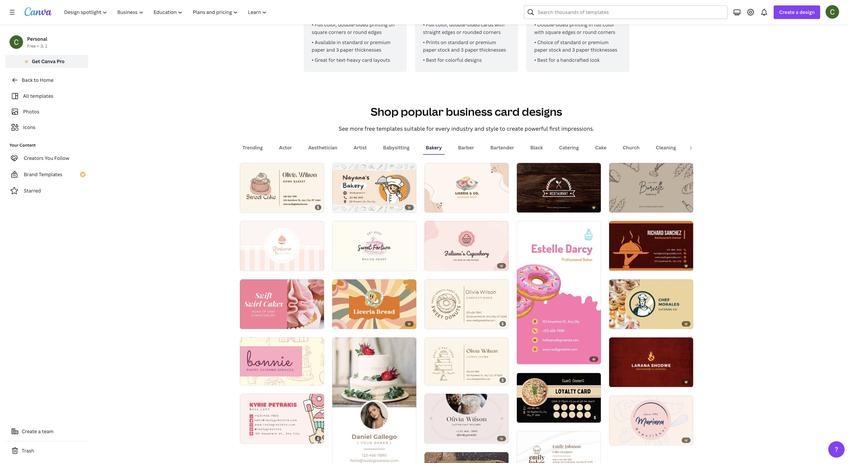 Task type: vqa. For each thing, say whether or not it's contained in the screenshot.
for
yes



Task type: locate. For each thing, give the bounding box(es) containing it.
1 edges from the left
[[369, 29, 382, 35]]

best for • best for colorful designs
[[426, 57, 437, 63]]

1 of 2 for restaurant cafe business card image
[[614, 263, 624, 268]]

of inside • choice of standard or premium paper stock and 3 paper thicknesses
[[555, 39, 560, 46]]

best down prints
[[426, 57, 437, 63]]

of for 'pink minimalist creative bakery business card' image
[[617, 437, 621, 442]]

3 inside • prints on standard or premium paper stock and 3 paper thicknesses
[[461, 47, 464, 53]]

2 horizontal spatial sided
[[556, 21, 569, 28]]

• available in standard or premium paper and 3 paper thicknesses
[[312, 39, 391, 53]]

1 vertical spatial create
[[22, 428, 37, 435]]

a left design
[[797, 9, 799, 15]]

sided down 'surface.'
[[556, 21, 569, 28]]

available
[[315, 39, 336, 46]]

of for 'chef catering restaurant business card' "image"
[[617, 321, 621, 326]]

color, inside • full color, double-sided cards with straight edges or rounded corners
[[436, 21, 449, 28]]

paper up • great for text-heavy card layouts
[[340, 47, 354, 53]]

0 horizontal spatial round
[[354, 29, 367, 35]]

round
[[354, 29, 367, 35], [583, 29, 597, 35]]

corners inside • full color, double-sided cards with straight edges or rounded corners
[[484, 29, 501, 35]]

1 best from the left
[[426, 57, 437, 63]]

2 double- from the left
[[450, 21, 468, 28]]

1 horizontal spatial card
[[495, 104, 520, 119]]

and for • prints on standard or premium paper stock and 3 paper thicknesses
[[451, 47, 460, 53]]

cake button
[[593, 141, 610, 154]]

create left design
[[780, 9, 795, 15]]

• inside • double-sided printing in full color with square edges or round corners
[[535, 21, 537, 28]]

premium inside • prints on standard or premium paper stock and 3 paper thicknesses
[[476, 39, 497, 46]]

0 horizontal spatial templates
[[30, 93, 53, 99]]

style
[[486, 125, 499, 132]]

designs down • prints on standard or premium paper stock and 3 paper thicknesses in the top of the page
[[465, 57, 482, 63]]

thicknesses inside • choice of standard or premium paper stock and 3 paper thicknesses
[[591, 47, 618, 53]]

2 best from the left
[[538, 57, 548, 63]]

free
[[27, 43, 36, 49]]

2 thicknesses from the left
[[480, 47, 507, 53]]

1 thicknesses from the left
[[355, 47, 382, 53]]

0 horizontal spatial 3
[[336, 47, 339, 53]]

1 horizontal spatial round
[[583, 29, 597, 35]]

3 up "handcrafted"
[[573, 47, 575, 53]]

0 horizontal spatial best
[[426, 57, 437, 63]]

paper up "handcrafted"
[[577, 47, 590, 53]]

corners up "available"
[[329, 29, 346, 35]]

cute pink bakery small business card image
[[240, 394, 324, 444]]

paper down "available"
[[312, 47, 325, 53]]

• full color, double-sided cards with straight edges or rounded corners
[[423, 21, 505, 35]]

of for rustic restaurant business card image
[[525, 205, 529, 210]]

for left 'colorful'
[[438, 57, 445, 63]]

team
[[42, 428, 54, 435]]

edges
[[369, 29, 382, 35], [442, 29, 456, 35], [563, 29, 576, 35]]

perfect
[[604, 4, 621, 10]]

1 horizontal spatial create
[[780, 9, 795, 15]]

3 up 'colorful'
[[461, 47, 464, 53]]

of for beige and brown abstract minimalist donuts business card image
[[432, 205, 436, 210]]

powerful
[[525, 125, 549, 132]]

printing
[[370, 21, 388, 28], [570, 21, 588, 28]]

black button
[[528, 141, 546, 154]]

or down rounded
[[470, 39, 475, 46]]

square down the double-
[[546, 29, 561, 35]]

straight
[[423, 29, 441, 35]]

or inside • prints on standard or premium paper stock and 3 paper thicknesses
[[470, 39, 475, 46]]

0 vertical spatial to
[[34, 77, 39, 83]]

trending
[[243, 144, 263, 151]]

a inside "dropdown button"
[[797, 9, 799, 15]]

stock inside • prints on standard or premium paper stock and 3 paper thicknesses
[[438, 47, 450, 53]]

0 vertical spatial with
[[495, 21, 505, 28]]

of for elegant catering & restaurant business card image
[[617, 379, 621, 384]]

• for • best for colorful designs
[[423, 57, 425, 63]]

and down "available"
[[327, 47, 335, 53]]

standard for rounded
[[448, 39, 469, 46]]

1 for colorful retro baker business card image
[[337, 321, 339, 326]]

1 horizontal spatial printing
[[570, 21, 588, 28]]

0 vertical spatial designs
[[465, 57, 482, 63]]

•
[[312, 21, 314, 28], [423, 21, 425, 28], [535, 21, 537, 28], [312, 39, 314, 46], [423, 39, 425, 46], [535, 39, 537, 46], [37, 43, 39, 49], [312, 57, 314, 63], [423, 57, 425, 63], [535, 57, 537, 63]]

or up • available in standard or premium paper and 3 paper thicknesses
[[348, 29, 352, 35]]

0 horizontal spatial card
[[362, 57, 373, 63]]

brown bread photocentric bakery business card image
[[425, 452, 509, 463]]

standard down • full color, double-sided cards with straight edges or rounded corners
[[448, 39, 469, 46]]

0 horizontal spatial create
[[22, 428, 37, 435]]

1 horizontal spatial thicknesses
[[480, 47, 507, 53]]

follow
[[54, 155, 69, 161]]

color, for corners
[[324, 21, 337, 28]]

on inside • prints on standard or premium paper stock and 3 paper thicknesses
[[441, 39, 447, 46]]

1 for elegant catering & restaurant business card image
[[614, 379, 616, 384]]

for down choice
[[549, 57, 556, 63]]

3 corners from the left
[[598, 29, 616, 35]]

thicknesses down cards
[[480, 47, 507, 53]]

stock inside • choice of standard or premium paper stock and 3 paper thicknesses
[[549, 47, 562, 53]]

create
[[780, 9, 795, 15], [22, 428, 37, 435]]

in left full at the top
[[589, 21, 593, 28]]

2 horizontal spatial premium
[[589, 39, 609, 46]]

1 horizontal spatial full
[[426, 21, 435, 28]]

of
[[555, 39, 560, 46], [432, 205, 436, 210], [525, 205, 529, 210], [617, 205, 621, 210], [248, 263, 251, 268], [340, 263, 344, 268], [432, 263, 436, 268], [617, 263, 621, 268], [248, 321, 251, 326], [340, 321, 344, 326], [617, 321, 621, 326], [525, 356, 529, 362], [248, 377, 251, 383], [617, 379, 621, 384], [248, 436, 251, 441], [617, 437, 621, 442]]

• for • choice of standard or premium paper stock and 3 paper thicknesses
[[535, 39, 537, 46]]

2 stock from the left
[[549, 47, 562, 53]]

1 of 2 for bakery business card in pink and white feminine photo-centric style at the bottom of the page
[[245, 321, 254, 326]]

3 thicknesses from the left
[[591, 47, 618, 53]]

• inside • available in standard or premium paper and 3 paper thicknesses
[[312, 39, 314, 46]]

double- for corners
[[338, 21, 356, 28]]

look inside 'a natural texture that creates a softer, warmer look and provides the perfect writing surface.'
[[553, 4, 563, 10]]

0 vertical spatial create
[[780, 9, 795, 15]]

1 printing from the left
[[370, 21, 388, 28]]

1 horizontal spatial designs
[[522, 104, 563, 119]]

thicknesses up layouts
[[355, 47, 382, 53]]

0 vertical spatial look
[[553, 4, 563, 10]]

pink minimalist creative bakery business card image
[[610, 396, 694, 445]]

standard inside • choice of standard or premium paper stock and 3 paper thicknesses
[[561, 39, 581, 46]]

full inside • full color, double-sided printing on square corners or round edges
[[315, 21, 323, 28]]

all
[[23, 93, 29, 99]]

standard inside • available in standard or premium paper and 3 paper thicknesses
[[342, 39, 363, 46]]

best
[[426, 57, 437, 63], [538, 57, 548, 63]]

1 horizontal spatial premium
[[476, 39, 497, 46]]

color,
[[324, 21, 337, 28], [436, 21, 449, 28]]

of for colorful retro baker business card image
[[340, 321, 344, 326]]

industry
[[452, 125, 474, 132]]

double- inside • full color, double-sided printing on square corners or round edges
[[338, 21, 356, 28]]

1 round from the left
[[354, 29, 367, 35]]

printing inside • double-sided printing in full color with square edges or round corners
[[570, 21, 588, 28]]

• for • prints on standard or premium paper stock and 3 paper thicknesses
[[423, 39, 425, 46]]

for left 'text-'
[[329, 57, 336, 63]]

3 3 from the left
[[573, 47, 575, 53]]

1 horizontal spatial with
[[535, 29, 545, 35]]

you
[[45, 155, 53, 161]]

1 horizontal spatial standard
[[448, 39, 469, 46]]

a left team
[[38, 428, 41, 435]]

white & beige elegant modern baker name card image
[[332, 338, 417, 463]]

chef catering restaurant business card image
[[610, 279, 694, 329]]

or down • full color, double-sided printing on square corners or round edges
[[364, 39, 369, 46]]

templates right all
[[30, 93, 53, 99]]

and up '• best for a handcrafted look'
[[563, 47, 572, 53]]

pink colorful cute bakery shop business card image
[[517, 221, 601, 364]]

1 double- from the left
[[338, 21, 356, 28]]

and down texture
[[564, 4, 573, 10]]

babysitting button
[[381, 141, 413, 154]]

paper down choice
[[535, 47, 548, 53]]

handcrafted
[[561, 57, 589, 63]]

1 sided from the left
[[356, 21, 369, 28]]

premium
[[370, 39, 391, 46], [476, 39, 497, 46], [589, 39, 609, 46]]

1 horizontal spatial on
[[441, 39, 447, 46]]

create inside "dropdown button"
[[780, 9, 795, 15]]

2 horizontal spatial edges
[[563, 29, 576, 35]]

1 of 2 for 'bakery catering business card in yellow pink cute illustrative dessert pastry line art' image on the left bottom of the page
[[245, 377, 254, 383]]

pink luxury bakery beauty business card image
[[425, 394, 509, 444]]

sided inside • double-sided printing in full color with square edges or round corners
[[556, 21, 569, 28]]

1 horizontal spatial square
[[546, 29, 561, 35]]

elegant catering & restaurant business card image
[[610, 338, 694, 387]]

and
[[564, 4, 573, 10], [327, 47, 335, 53], [451, 47, 460, 53], [563, 47, 572, 53], [475, 125, 485, 132]]

restaurant cafe business card image
[[610, 221, 694, 271]]

premium inside • available in standard or premium paper and 3 paper thicknesses
[[370, 39, 391, 46]]

1 of 2 for cute pink bakery small business card image
[[245, 436, 254, 441]]

3 standard from the left
[[561, 39, 581, 46]]

1 of 2 for elegant catering & restaurant business card image
[[614, 379, 624, 384]]

all templates
[[23, 93, 53, 99]]

double- up rounded
[[450, 21, 468, 28]]

corners down cards
[[484, 29, 501, 35]]

corners down color
[[598, 29, 616, 35]]

1 for beige and brown abstract minimalist donuts business card image
[[430, 205, 431, 210]]

2 for elegant catering & restaurant business card image
[[622, 379, 624, 384]]

premium down rounded
[[476, 39, 497, 46]]

0 horizontal spatial designs
[[465, 57, 482, 63]]

$
[[317, 205, 319, 210], [502, 321, 504, 326], [502, 378, 504, 383], [594, 415, 597, 420], [317, 436, 319, 441]]

beige single-side business card  sweet cake bakery image
[[240, 163, 324, 213]]

create left team
[[22, 428, 37, 435]]

0 horizontal spatial with
[[495, 21, 505, 28]]

premium up layouts
[[370, 39, 391, 46]]

premium for edges
[[370, 39, 391, 46]]

0 horizontal spatial color,
[[324, 21, 337, 28]]

round up • available in standard or premium paper and 3 paper thicknesses
[[354, 29, 367, 35]]

2 sided from the left
[[468, 21, 480, 28]]

2 horizontal spatial standard
[[561, 39, 581, 46]]

sided for printing
[[356, 21, 369, 28]]

• inside • prints on standard or premium paper stock and 3 paper thicknesses
[[423, 39, 425, 46]]

paper
[[312, 47, 325, 53], [340, 47, 354, 53], [423, 47, 437, 53], [465, 47, 479, 53], [535, 47, 548, 53], [577, 47, 590, 53]]

0 horizontal spatial printing
[[370, 21, 388, 28]]

design
[[800, 9, 816, 15]]

free •
[[27, 43, 39, 49]]

edges up • choice of standard or premium paper stock and 3 paper thicknesses
[[563, 29, 576, 35]]

of for pink and black bakery business card image
[[340, 263, 344, 268]]

look up 'surface.'
[[553, 4, 563, 10]]

thicknesses down color
[[591, 47, 618, 53]]

0 horizontal spatial full
[[315, 21, 323, 28]]

round down full at the top
[[583, 29, 597, 35]]

or up • choice of standard or premium paper stock and 3 paper thicknesses
[[577, 29, 582, 35]]

templates
[[30, 93, 53, 99], [377, 125, 403, 132]]

2 horizontal spatial 3
[[573, 47, 575, 53]]

a
[[603, 0, 606, 3], [797, 9, 799, 15], [557, 57, 560, 63], [38, 428, 41, 435]]

babysitting
[[383, 144, 410, 151]]

2 for colorful retro baker business card image
[[345, 321, 347, 326]]

to right "style"
[[500, 125, 506, 132]]

1 horizontal spatial color,
[[436, 21, 449, 28]]

1 horizontal spatial in
[[589, 21, 593, 28]]

premium for corners
[[476, 39, 497, 46]]

• inside • full color, double-sided cards with straight edges or rounded corners
[[423, 21, 425, 28]]

thicknesses for • prints on standard or premium paper stock and 3 paper thicknesses
[[480, 47, 507, 53]]

1 of 2 for 'pink minimalist creative bakery business card' image
[[614, 437, 624, 442]]

shop popular business card designs
[[371, 104, 563, 119]]

look right "handcrafted"
[[591, 57, 600, 63]]

in right "available"
[[337, 39, 341, 46]]

• choice of standard or premium paper stock and 3 paper thicknesses
[[535, 39, 618, 53]]

paper down prints
[[423, 47, 437, 53]]

2 edges from the left
[[442, 29, 456, 35]]

2 color, from the left
[[436, 21, 449, 28]]

0 horizontal spatial square
[[312, 29, 328, 35]]

1 vertical spatial templates
[[377, 125, 403, 132]]

to inside back to home link
[[34, 77, 39, 83]]

1 of 2 for peach pastel cute simple bakery business card image
[[245, 263, 254, 268]]

with right cards
[[495, 21, 505, 28]]

sided up • available in standard or premium paper and 3 paper thicknesses
[[356, 21, 369, 28]]

or inside • choice of standard or premium paper stock and 3 paper thicknesses
[[583, 39, 587, 46]]

0 horizontal spatial to
[[34, 77, 39, 83]]

1 corners from the left
[[329, 29, 346, 35]]

full up "available"
[[315, 21, 323, 28]]

2 3 from the left
[[461, 47, 464, 53]]

1 vertical spatial on
[[441, 39, 447, 46]]

starred
[[24, 187, 41, 194]]

create inside button
[[22, 428, 37, 435]]

1 of 2 link
[[425, 163, 509, 213], [517, 163, 601, 213], [610, 163, 694, 213], [240, 221, 324, 271], [332, 221, 417, 271], [425, 221, 509, 271], [517, 221, 601, 365], [610, 221, 694, 271], [240, 279, 324, 329], [332, 279, 417, 329], [610, 279, 694, 329], [240, 338, 324, 386], [610, 338, 694, 387], [240, 394, 324, 444], [610, 396, 694, 445]]

back
[[22, 77, 33, 83]]

double- inside • full color, double-sided cards with straight edges or rounded corners
[[450, 21, 468, 28]]

1 horizontal spatial 3
[[461, 47, 464, 53]]

• inside • full color, double-sided printing on square corners or round edges
[[312, 21, 314, 28]]

standard inside • prints on standard or premium paper stock and 3 paper thicknesses
[[448, 39, 469, 46]]

1 full from the left
[[315, 21, 323, 28]]

cake
[[596, 144, 607, 151]]

templates down the shop
[[377, 125, 403, 132]]

black
[[531, 144, 543, 151]]

2 horizontal spatial thicknesses
[[591, 47, 618, 53]]

2 premium from the left
[[476, 39, 497, 46]]

edges inside • double-sided printing in full color with square edges or round corners
[[563, 29, 576, 35]]

catering button
[[557, 141, 582, 154]]

full inside • full color, double-sided cards with straight edges or rounded corners
[[426, 21, 435, 28]]

1 horizontal spatial to
[[500, 125, 506, 132]]

3 up 'text-'
[[336, 47, 339, 53]]

0 horizontal spatial thicknesses
[[355, 47, 382, 53]]

and inside • choice of standard or premium paper stock and 3 paper thicknesses
[[563, 47, 572, 53]]

or down • double-sided printing in full color with square edges or round corners
[[583, 39, 587, 46]]

bakery business card in pink and white feminine photo-centric style image
[[240, 279, 324, 329]]

thicknesses inside • prints on standard or premium paper stock and 3 paper thicknesses
[[480, 47, 507, 53]]

stock down choice
[[549, 47, 562, 53]]

0 horizontal spatial edges
[[369, 29, 382, 35]]

with down the double-
[[535, 29, 545, 35]]

0 horizontal spatial sided
[[356, 21, 369, 28]]

sided inside • full color, double-sided cards with straight edges or rounded corners
[[468, 21, 480, 28]]

1 horizontal spatial look
[[591, 57, 600, 63]]

square
[[312, 29, 328, 35], [546, 29, 561, 35]]

4 paper from the left
[[465, 47, 479, 53]]

2 for 'chef catering restaurant business card' "image"
[[622, 321, 624, 326]]

• for • full color, double-sided printing on square corners or round edges
[[312, 21, 314, 28]]

aesthetician button
[[306, 141, 340, 154]]

standard down • full color, double-sided printing on square corners or round edges
[[342, 39, 363, 46]]

1
[[45, 43, 47, 49], [430, 205, 431, 210], [522, 205, 524, 210], [614, 205, 616, 210], [245, 263, 247, 268], [337, 263, 339, 268], [430, 263, 431, 268], [614, 263, 616, 268], [245, 321, 247, 326], [337, 321, 339, 326], [614, 321, 616, 326], [522, 356, 524, 362], [245, 377, 247, 383], [614, 379, 616, 384], [245, 436, 247, 441], [614, 437, 616, 442]]

• for • best for a handcrafted look
[[535, 57, 537, 63]]

and left "style"
[[475, 125, 485, 132]]

1 premium from the left
[[370, 39, 391, 46]]

1 vertical spatial with
[[535, 29, 545, 35]]

1 square from the left
[[312, 29, 328, 35]]

1 horizontal spatial double-
[[450, 21, 468, 28]]

2 full from the left
[[426, 21, 435, 28]]

2 for beige and brown abstract minimalist donuts business card image
[[437, 205, 439, 210]]

round inside • full color, double-sided printing on square corners or round edges
[[354, 29, 367, 35]]

2 square from the left
[[546, 29, 561, 35]]

thicknesses
[[355, 47, 382, 53], [480, 47, 507, 53], [591, 47, 618, 53]]

color, up straight on the top
[[436, 21, 449, 28]]

first
[[550, 125, 560, 132]]

1 of 2
[[430, 205, 439, 210], [522, 205, 532, 210], [614, 205, 624, 210], [245, 263, 254, 268], [337, 263, 347, 268], [430, 263, 439, 268], [614, 263, 624, 268], [245, 321, 254, 326], [337, 321, 347, 326], [614, 321, 624, 326], [522, 356, 532, 362], [245, 377, 254, 383], [614, 379, 624, 384], [245, 436, 254, 441], [614, 437, 624, 442]]

1 horizontal spatial templates
[[377, 125, 403, 132]]

1 vertical spatial look
[[591, 57, 600, 63]]

1 horizontal spatial best
[[538, 57, 548, 63]]

sided inside • full color, double-sided printing on square corners or round edges
[[356, 21, 369, 28]]

0 horizontal spatial on
[[389, 21, 395, 28]]

bakery
[[426, 144, 442, 151]]

rounded
[[463, 29, 483, 35]]

for for a
[[549, 57, 556, 63]]

icons
[[23, 124, 35, 130]]

standard for round
[[342, 39, 363, 46]]

trash
[[22, 448, 34, 454]]

1 stock from the left
[[438, 47, 450, 53]]

color, inside • full color, double-sided printing on square corners or round edges
[[324, 21, 337, 28]]

1 for brown illustrated restaurant bakery business card image
[[614, 205, 616, 210]]

or left rounded
[[457, 29, 462, 35]]

white and brown cake designer baker chef business card image
[[517, 431, 601, 463]]

1 for bakery business card in pink and white feminine photo-centric style at the bottom of the page
[[245, 321, 247, 326]]

stock down prints
[[438, 47, 450, 53]]

0 vertical spatial templates
[[30, 93, 53, 99]]

2 standard from the left
[[448, 39, 469, 46]]

sided for cards
[[468, 21, 480, 28]]

designs
[[465, 57, 482, 63], [522, 104, 563, 119]]

• best for colorful designs
[[423, 57, 482, 63]]

1 color, from the left
[[324, 21, 337, 28]]

sided up rounded
[[468, 21, 480, 28]]

0 horizontal spatial stock
[[438, 47, 450, 53]]

2 paper from the left
[[340, 47, 354, 53]]

• inside • choice of standard or premium paper stock and 3 paper thicknesses
[[535, 39, 537, 46]]

card right heavy
[[362, 57, 373, 63]]

edges right straight on the top
[[442, 29, 456, 35]]

0 horizontal spatial in
[[337, 39, 341, 46]]

canva
[[41, 58, 56, 65]]

1 vertical spatial in
[[337, 39, 341, 46]]

0 vertical spatial on
[[389, 21, 395, 28]]

0 horizontal spatial corners
[[329, 29, 346, 35]]

a up perfect
[[603, 0, 606, 3]]

2 corners from the left
[[484, 29, 501, 35]]

1 horizontal spatial edges
[[442, 29, 456, 35]]

square up "available"
[[312, 29, 328, 35]]

color, up "available"
[[324, 21, 337, 28]]

standard down • double-sided printing in full color with square edges or round corners
[[561, 39, 581, 46]]

of for 'bakery catering business card in yellow pink cute illustrative dessert pastry line art' image on the left bottom of the page
[[248, 377, 251, 383]]

• for • great for text-heavy card layouts
[[312, 57, 314, 63]]

designs up powerful
[[522, 104, 563, 119]]

2 printing from the left
[[570, 21, 588, 28]]

3 premium from the left
[[589, 39, 609, 46]]

and up 'colorful'
[[451, 47, 460, 53]]

paper down rounded
[[465, 47, 479, 53]]

None search field
[[525, 5, 728, 19]]

0 horizontal spatial look
[[553, 4, 563, 10]]

2 horizontal spatial corners
[[598, 29, 616, 35]]

for for colorful
[[438, 57, 445, 63]]

3 paper from the left
[[423, 47, 437, 53]]

3 inside • choice of standard or premium paper stock and 3 paper thicknesses
[[573, 47, 575, 53]]

2 for rustic restaurant business card image
[[529, 205, 532, 210]]

corners inside • double-sided printing in full color with square edges or round corners
[[598, 29, 616, 35]]

2 for 'bakery catering business card in yellow pink cute illustrative dessert pastry line art' image on the left bottom of the page
[[252, 377, 254, 383]]

1 vertical spatial to
[[500, 125, 506, 132]]

on
[[389, 21, 395, 28], [441, 39, 447, 46]]

trash link
[[5, 444, 88, 458]]

square inside • double-sided printing in full color with square edges or round corners
[[546, 29, 561, 35]]

1 3 from the left
[[336, 47, 339, 53]]

3 edges from the left
[[563, 29, 576, 35]]

best down choice
[[538, 57, 548, 63]]

0 vertical spatial in
[[589, 21, 593, 28]]

of for the pink colorful cute bakery shop business card image
[[525, 356, 529, 362]]

1 of 2 for 'chef catering restaurant business card' "image"
[[614, 321, 624, 326]]

premium down full at the top
[[589, 39, 609, 46]]

natural
[[539, 0, 556, 3]]

a left "handcrafted"
[[557, 57, 560, 63]]

for
[[329, 57, 336, 63], [438, 57, 445, 63], [549, 57, 556, 63], [427, 125, 434, 132]]

standard
[[342, 39, 363, 46], [448, 39, 469, 46], [561, 39, 581, 46]]

0 horizontal spatial double-
[[338, 21, 356, 28]]

card up the create
[[495, 104, 520, 119]]

double- up • available in standard or premium paper and 3 paper thicknesses
[[338, 21, 356, 28]]

to right 'back'
[[34, 77, 39, 83]]

1 paper from the left
[[312, 47, 325, 53]]

1 horizontal spatial stock
[[549, 47, 562, 53]]

sided
[[356, 21, 369, 28], [468, 21, 480, 28], [556, 21, 569, 28]]

1 vertical spatial designs
[[522, 104, 563, 119]]

artist
[[354, 144, 367, 151]]

1 horizontal spatial sided
[[468, 21, 480, 28]]

in inside • available in standard or premium paper and 3 paper thicknesses
[[337, 39, 341, 46]]

color, for edges
[[436, 21, 449, 28]]

1 standard from the left
[[342, 39, 363, 46]]

edges up • available in standard or premium paper and 3 paper thicknesses
[[369, 29, 382, 35]]

and inside • prints on standard or premium paper stock and 3 paper thicknesses
[[451, 47, 460, 53]]

full up straight on the top
[[426, 21, 435, 28]]

artist button
[[351, 141, 370, 154]]

0 horizontal spatial premium
[[370, 39, 391, 46]]

0 horizontal spatial standard
[[342, 39, 363, 46]]

creators you follow link
[[5, 151, 88, 165]]

3 sided from the left
[[556, 21, 569, 28]]

edges inside • full color, double-sided cards with straight edges or rounded corners
[[442, 29, 456, 35]]

barber button
[[456, 141, 477, 154]]

2 round from the left
[[583, 29, 597, 35]]

a inside button
[[38, 428, 41, 435]]

designs for • best for colorful designs
[[465, 57, 482, 63]]

1 horizontal spatial corners
[[484, 29, 501, 35]]

the
[[595, 4, 603, 10]]

cleaning
[[656, 144, 677, 151]]



Task type: describe. For each thing, give the bounding box(es) containing it.
• prints on standard or premium paper stock and 3 paper thicknesses
[[423, 39, 507, 53]]

warmer
[[535, 4, 552, 10]]

$ for black and orange simple geometric loyalty business card "image"
[[594, 415, 597, 420]]

brown illustrated restaurant bakery business card image
[[610, 163, 694, 213]]

round inside • double-sided printing in full color with square edges or round corners
[[583, 29, 597, 35]]

premium inside • choice of standard or premium paper stock and 3 paper thicknesses
[[589, 39, 609, 46]]

0 vertical spatial card
[[362, 57, 373, 63]]

stock for on
[[438, 47, 450, 53]]

thicknesses for • choice of standard or premium paper stock and 3 paper thicknesses
[[591, 47, 618, 53]]

2 for restaurant cafe business card image
[[622, 263, 624, 268]]

1 for rustic restaurant business card image
[[522, 205, 524, 210]]

cleaning button
[[654, 141, 679, 154]]

printing inside • full color, double-sided printing on square corners or round edges
[[370, 21, 388, 28]]

• for • available in standard or premium paper and 3 paper thicknesses
[[312, 39, 314, 46]]

of for brown illustrated restaurant bakery business card image
[[617, 205, 621, 210]]

create a design
[[780, 9, 816, 15]]

thicknesses inside • available in standard or premium paper and 3 paper thicknesses
[[355, 47, 382, 53]]

top level navigation element
[[60, 5, 273, 19]]

trending button
[[240, 141, 266, 154]]

impressions.
[[562, 125, 595, 132]]

with inside • double-sided printing in full color with square edges or round corners
[[535, 29, 545, 35]]

1 of 2 for brown illustrated restaurant bakery business card image
[[614, 205, 624, 210]]

2 for bakery business card in pink and white feminine photo-centric style at the bottom of the page
[[252, 321, 254, 326]]

1 of 2 for pink cute abstract dessert cupcake business card image
[[430, 263, 439, 268]]

cards
[[481, 21, 494, 28]]

get canva pro
[[32, 58, 65, 65]]

color
[[603, 21, 615, 28]]

rustic restaurant business card image
[[517, 163, 601, 213]]

double-
[[538, 21, 556, 28]]

business
[[446, 104, 493, 119]]

• for • full color, double-sided cards with straight edges or rounded corners
[[423, 21, 425, 28]]

all templates link
[[10, 90, 84, 103]]

starred link
[[5, 184, 88, 198]]

1 of 2 for beige and brown abstract minimalist donuts business card image
[[430, 205, 439, 210]]

bartender
[[491, 144, 514, 151]]

beige and brown abstract minimalist donuts business card image
[[425, 163, 509, 213]]

personal
[[27, 36, 47, 42]]

actor
[[279, 144, 292, 151]]

1 for cute pink bakery small business card image
[[245, 436, 247, 441]]

bakery button
[[423, 141, 445, 154]]

back to home link
[[5, 73, 88, 87]]

Search search field
[[538, 6, 724, 19]]

brand templates link
[[5, 168, 88, 181]]

beige hand drawn   single-side business card bakery  confectioner image
[[425, 338, 509, 386]]

writing
[[535, 11, 551, 18]]

create a team button
[[5, 425, 88, 439]]

christina overa image
[[826, 5, 840, 19]]

1 for 'pink minimalist creative bakery business card' image
[[614, 437, 616, 442]]

photos link
[[10, 105, 84, 118]]

2 for 'pink minimalist creative bakery business card' image
[[622, 437, 624, 442]]

3 inside • available in standard or premium paper and 3 paper thicknesses
[[336, 47, 339, 53]]

$ for beige hand drawn   single-side business card bakery  confectioner image
[[502, 378, 504, 383]]

1 for pink and black bakery business card image
[[337, 263, 339, 268]]

on inside • full color, double-sided printing on square corners or round edges
[[389, 21, 395, 28]]

pink and black bakery business card image
[[332, 221, 417, 271]]

5 paper from the left
[[535, 47, 548, 53]]

of for peach pastel cute simple bakery business card image
[[248, 263, 251, 268]]

free
[[365, 125, 375, 132]]

best for • best for a handcrafted look
[[538, 57, 548, 63]]

of for bakery business card in pink and white feminine photo-centric style at the bottom of the page
[[248, 321, 251, 326]]

pro
[[57, 58, 65, 65]]

1 of 2 for pink and black bakery business card image
[[337, 263, 347, 268]]

or inside • available in standard or premium paper and 3 paper thicknesses
[[364, 39, 369, 46]]

or inside • full color, double-sided printing on square corners or round edges
[[348, 29, 352, 35]]

create for create a design
[[780, 9, 795, 15]]

suitable
[[404, 125, 425, 132]]

see more free templates suitable for every industry and style to create powerful first impressions.
[[339, 125, 595, 132]]

content
[[20, 142, 36, 148]]

great
[[315, 57, 328, 63]]

creates
[[585, 0, 602, 3]]

3 for • prints on standard or premium paper stock and 3 paper thicknesses
[[461, 47, 464, 53]]

shop
[[371, 104, 399, 119]]

create a team
[[22, 428, 54, 435]]

designs for shop popular business card designs
[[522, 104, 563, 119]]

home
[[40, 77, 53, 83]]

1 of 2 for colorful retro baker business card image
[[337, 321, 347, 326]]

in inside • double-sided printing in full color with square edges or round corners
[[589, 21, 593, 28]]

church button
[[621, 141, 643, 154]]

aesthetician
[[309, 144, 338, 151]]

templates
[[39, 171, 62, 178]]

surface.
[[552, 11, 570, 18]]

1 for 'bakery catering business card in yellow pink cute illustrative dessert pastry line art' image on the left bottom of the page
[[245, 377, 247, 383]]

see
[[339, 125, 349, 132]]

a natural texture that creates a softer, warmer look and provides the perfect writing surface.
[[535, 0, 621, 18]]

texture
[[557, 0, 573, 3]]

church
[[623, 144, 640, 151]]

of for restaurant cafe business card image
[[617, 263, 621, 268]]

and inside 'a natural texture that creates a softer, warmer look and provides the perfect writing surface.'
[[564, 4, 573, 10]]

1 of 2 for the pink colorful cute bakery shop business card image
[[522, 356, 532, 362]]

brand
[[24, 171, 38, 178]]

back to home
[[22, 77, 53, 83]]

full for • full color, double-sided printing on square corners or round edges
[[315, 21, 323, 28]]

your content
[[10, 142, 36, 148]]

get canva pro button
[[5, 55, 88, 68]]

popular
[[401, 104, 444, 119]]

or inside • double-sided printing in full color with square edges or round corners
[[577, 29, 582, 35]]

for left every
[[427, 125, 434, 132]]

more
[[350, 125, 364, 132]]

$ for beige hand drawn sweet donut shop  single-side business card image
[[502, 321, 504, 326]]

stock for of
[[549, 47, 562, 53]]

of for cute pink bakery small business card image
[[248, 436, 251, 441]]

1 for 'chef catering restaurant business card' "image"
[[614, 321, 616, 326]]

create
[[507, 125, 524, 132]]

corners inside • full color, double-sided printing on square corners or round edges
[[329, 29, 346, 35]]

heavy
[[347, 57, 361, 63]]

double- for edges
[[450, 21, 468, 28]]

for for text-
[[329, 57, 336, 63]]

1 for the pink colorful cute bakery shop business card image
[[522, 356, 524, 362]]

colorful
[[446, 57, 464, 63]]

photos
[[23, 108, 39, 115]]

• double-sided printing in full color with square edges or round corners
[[535, 21, 616, 35]]

6 paper from the left
[[577, 47, 590, 53]]

actor button
[[277, 141, 295, 154]]

of for pink cute abstract dessert cupcake business card image
[[432, 263, 436, 268]]

full
[[595, 21, 602, 28]]

colorful retro baker business card image
[[332, 279, 417, 329]]

create a design button
[[775, 5, 821, 19]]

black and orange simple geometric loyalty business card image
[[517, 373, 601, 423]]

creators you follow
[[24, 155, 69, 161]]

peach pastel cute simple bakery business card image
[[240, 221, 324, 271]]

beige hand drawn sweet donut shop  single-side business card image
[[425, 279, 509, 329]]

bakery catering business card in yellow pink cute illustrative dessert pastry line art image
[[240, 338, 324, 386]]

3 for • choice of standard or premium paper stock and 3 paper thicknesses
[[573, 47, 575, 53]]

2 for peach pastel cute simple bakery business card image
[[252, 263, 254, 268]]

• great for text-heavy card layouts
[[312, 57, 390, 63]]

a inside 'a natural texture that creates a softer, warmer look and provides the perfect writing surface.'
[[603, 0, 606, 3]]

pink cute abstract dessert cupcake business card image
[[425, 221, 509, 271]]

bartender button
[[488, 141, 517, 154]]

and for see more free templates suitable for every industry and style to create powerful first impressions.
[[475, 125, 485, 132]]

square inside • full color, double-sided printing on square corners or round edges
[[312, 29, 328, 35]]

provides
[[574, 4, 594, 10]]

orange peach creative printable catering business card image
[[332, 163, 417, 213]]

with inside • full color, double-sided cards with straight edges or rounded corners
[[495, 21, 505, 28]]

edges inside • full color, double-sided printing on square corners or round edges
[[369, 29, 382, 35]]

1 of 2 for rustic restaurant business card image
[[522, 205, 532, 210]]

2 for pink cute abstract dessert cupcake business card image
[[437, 263, 439, 268]]

$ for beige single-side business card  sweet cake bakery image
[[317, 205, 319, 210]]

1 for restaurant cafe business card image
[[614, 263, 616, 268]]

prints
[[426, 39, 440, 46]]

1 vertical spatial card
[[495, 104, 520, 119]]

get
[[32, 58, 40, 65]]

brand templates
[[24, 171, 62, 178]]

or inside • full color, double-sided cards with straight edges or rounded corners
[[457, 29, 462, 35]]

every
[[436, 125, 450, 132]]

2 for the pink colorful cute bakery shop business card image
[[529, 356, 532, 362]]

2 for pink and black bakery business card image
[[345, 263, 347, 268]]

2 for brown illustrated restaurant bakery business card image
[[622, 205, 624, 210]]

2 for cute pink bakery small business card image
[[252, 436, 254, 441]]

and for • choice of standard or premium paper stock and 3 paper thicknesses
[[563, 47, 572, 53]]

• for • double-sided printing in full color with square edges or round corners
[[535, 21, 537, 28]]

and inside • available in standard or premium paper and 3 paper thicknesses
[[327, 47, 335, 53]]

create for create a team
[[22, 428, 37, 435]]

• full color, double-sided printing on square corners or round edges
[[312, 21, 395, 35]]

softer,
[[607, 0, 621, 3]]

catering
[[560, 144, 579, 151]]

1 for peach pastel cute simple bakery business card image
[[245, 263, 247, 268]]

choice
[[538, 39, 554, 46]]

full for • full color, double-sided cards with straight edges or rounded corners
[[426, 21, 435, 28]]

layouts
[[374, 57, 390, 63]]

barber
[[459, 144, 474, 151]]

text-
[[337, 57, 347, 63]]

1 for pink cute abstract dessert cupcake business card image
[[430, 263, 431, 268]]

creators
[[24, 155, 44, 161]]

• best for a handcrafted look
[[535, 57, 600, 63]]



